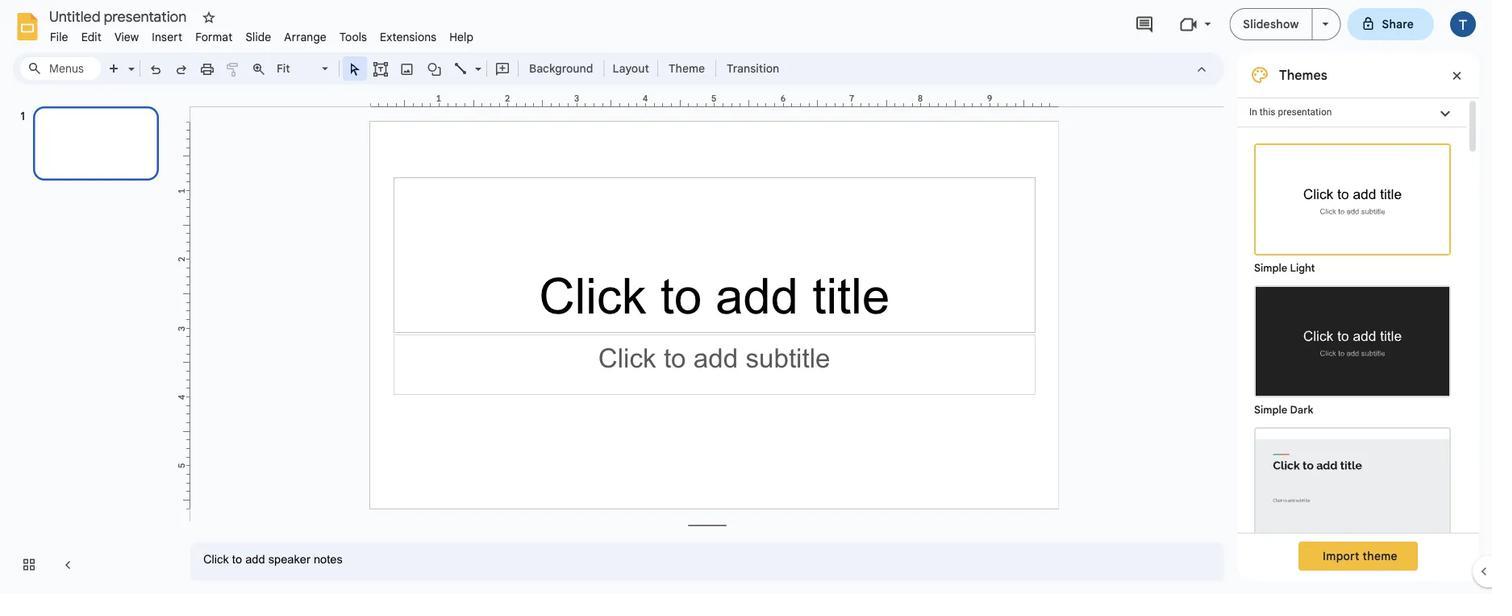 Task type: vqa. For each thing, say whether or not it's contained in the screenshot.
slide menu item
yes



Task type: describe. For each thing, give the bounding box(es) containing it.
share button
[[1347, 8, 1434, 40]]

import theme button
[[1299, 542, 1418, 571]]

streamline image
[[1256, 429, 1449, 538]]

Simple Light radio
[[1246, 135, 1459, 594]]

Rename text field
[[44, 6, 196, 26]]

help
[[449, 30, 474, 44]]

shape image
[[425, 57, 444, 80]]

Star checkbox
[[198, 6, 220, 29]]

tools
[[339, 30, 367, 44]]

slide menu item
[[239, 27, 278, 46]]

slide
[[246, 30, 271, 44]]

in this presentation
[[1249, 106, 1332, 118]]

file menu item
[[44, 27, 75, 46]]

file
[[50, 30, 68, 44]]

arrange menu item
[[278, 27, 333, 46]]

insert image image
[[398, 57, 417, 80]]

transition button
[[719, 56, 786, 81]]

slideshow
[[1243, 17, 1299, 31]]

Menus field
[[20, 57, 101, 80]]

import theme
[[1323, 549, 1398, 563]]

presentation options image
[[1322, 23, 1329, 26]]

navigation inside "themes" application
[[0, 91, 177, 594]]

in this presentation tab
[[1237, 98, 1466, 127]]

layout button
[[608, 56, 654, 81]]

this
[[1260, 106, 1275, 118]]

share
[[1382, 17, 1414, 31]]

insert
[[152, 30, 182, 44]]

edit menu item
[[75, 27, 108, 46]]

insert menu item
[[145, 27, 189, 46]]

extensions
[[380, 30, 437, 44]]

theme
[[1363, 549, 1398, 563]]

menu bar inside menu bar banner
[[44, 21, 480, 48]]

simple for simple dark
[[1254, 404, 1287, 417]]

themes
[[1279, 67, 1327, 83]]

option group inside themes section
[[1237, 127, 1466, 594]]

extensions menu item
[[373, 27, 443, 46]]

tools menu item
[[333, 27, 373, 46]]



Task type: locate. For each thing, give the bounding box(es) containing it.
Zoom field
[[272, 57, 336, 81]]

simple dark
[[1254, 404, 1313, 417]]

slideshow button
[[1229, 8, 1313, 40]]

simple left the light
[[1254, 262, 1287, 275]]

simple
[[1254, 262, 1287, 275], [1254, 404, 1287, 417]]

2 simple from the top
[[1254, 404, 1287, 417]]

background button
[[522, 56, 600, 81]]

1 vertical spatial simple
[[1254, 404, 1287, 417]]

menu bar
[[44, 21, 480, 48]]

0 vertical spatial simple
[[1254, 262, 1287, 275]]

help menu item
[[443, 27, 480, 46]]

light
[[1290, 262, 1315, 275]]

view
[[114, 30, 139, 44]]

dark
[[1290, 404, 1313, 417]]

Simple Dark radio
[[1246, 277, 1459, 419]]

Streamline radio
[[1246, 419, 1459, 561]]

menu bar banner
[[0, 0, 1492, 594]]

theme button
[[661, 56, 712, 81]]

transition
[[727, 61, 779, 75]]

simple left dark
[[1254, 404, 1287, 417]]

import
[[1323, 549, 1360, 563]]

presentation
[[1278, 106, 1332, 118]]

view menu item
[[108, 27, 145, 46]]

edit
[[81, 30, 102, 44]]

Zoom text field
[[274, 57, 319, 80]]

layout
[[612, 61, 649, 75]]

simple light
[[1254, 262, 1315, 275]]

simple inside option
[[1254, 404, 1287, 417]]

option group containing simple light
[[1237, 127, 1466, 594]]

simple for simple light
[[1254, 262, 1287, 275]]

menu bar containing file
[[44, 21, 480, 48]]

theme
[[669, 61, 705, 75]]

simple inside radio
[[1254, 262, 1287, 275]]

new slide with layout image
[[124, 58, 135, 64]]

format menu item
[[189, 27, 239, 46]]

arrange
[[284, 30, 327, 44]]

themes section
[[1237, 52, 1479, 594]]

option group
[[1237, 127, 1466, 594]]

format
[[195, 30, 233, 44]]

themes application
[[0, 0, 1492, 594]]

in
[[1249, 106, 1257, 118]]

1 simple from the top
[[1254, 262, 1287, 275]]

background
[[529, 61, 593, 75]]

navigation
[[0, 91, 177, 594]]

main toolbar
[[100, 56, 787, 81]]



